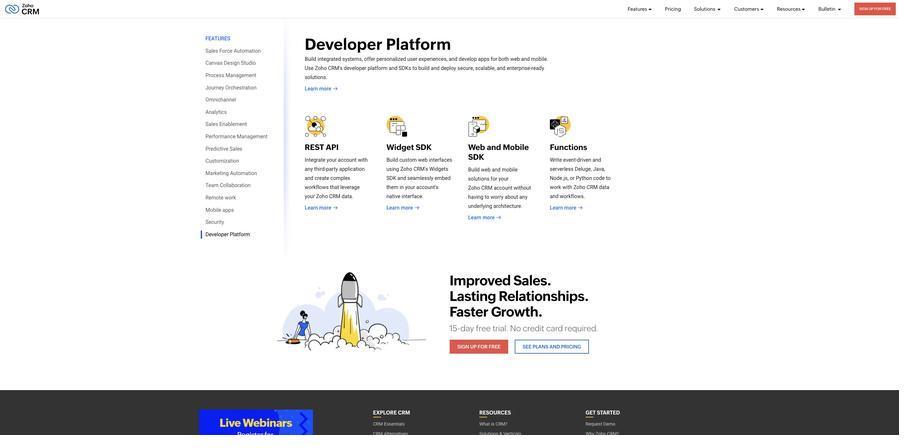 Task type: locate. For each thing, give the bounding box(es) containing it.
1 vertical spatial sign up for free link
[[450, 340, 509, 354]]

mobile down remote
[[206, 207, 221, 213]]

sdk down web
[[468, 153, 484, 162]]

learn down workflows on the top
[[305, 205, 318, 211]]

1 horizontal spatial with
[[563, 184, 572, 191]]

required.
[[565, 324, 599, 333]]

0 vertical spatial up
[[869, 7, 874, 11]]

scalable,
[[475, 65, 496, 71]]

more down solutions. at the left
[[319, 86, 331, 92]]

with up the application
[[358, 157, 368, 163]]

account
[[338, 157, 357, 163], [494, 185, 513, 191]]

started
[[597, 410, 620, 416]]

user
[[407, 56, 418, 62]]

build for build custom web interfaces using
[[387, 157, 398, 163]]

to inside developer platform and sdks to build and deploy secure, scalable, and enterprise-ready solutions.
[[413, 65, 417, 71]]

sales up canvas
[[206, 48, 218, 54]]

learn down solutions. at the left
[[305, 86, 318, 92]]

interfaces
[[429, 157, 452, 163]]

learn more down underlying
[[468, 215, 495, 221]]

learn more link
[[305, 85, 338, 93], [305, 204, 338, 212], [387, 204, 420, 212], [550, 204, 583, 212], [468, 214, 501, 222]]

integrated
[[318, 56, 341, 62]]

and up in
[[398, 175, 406, 181]]

and down both
[[497, 65, 506, 71]]

0 horizontal spatial for
[[478, 344, 488, 350]]

sdk inside widgets sdk and seamlessly embed them in your account's native interface.
[[387, 175, 396, 181]]

1 horizontal spatial account
[[494, 185, 513, 191]]

lasting
[[450, 288, 496, 304]]

node.js,
[[550, 175, 569, 181]]

crm's up seamlessly
[[414, 166, 428, 172]]

learn more link down native
[[387, 204, 420, 212]]

web up enterprise-
[[511, 56, 520, 62]]

sales for sales enablement
[[206, 121, 218, 127]]

journey
[[206, 85, 224, 91]]

to right code at the right
[[606, 175, 611, 181]]

no
[[510, 324, 521, 333]]

crm essentials
[[373, 421, 405, 427]]

learn more down solutions. at the left
[[305, 86, 331, 92]]

crm essentials link
[[373, 419, 405, 429]]

crm for zoho crm
[[587, 184, 598, 191]]

build up using
[[387, 157, 398, 163]]

build inside the build integrated systems, offer personalized user experiences, and develop apps for both web and mobile. use
[[305, 56, 316, 62]]

1 vertical spatial to
[[606, 175, 611, 181]]

learn more down workflows.
[[550, 205, 577, 211]]

account up the application
[[338, 157, 357, 163]]

crm up essentials
[[398, 410, 410, 416]]

about
[[505, 194, 518, 200]]

predictive
[[206, 146, 228, 152]]

0 horizontal spatial crm's
[[328, 65, 343, 71]]

more down underlying
[[483, 215, 495, 221]]

zoho up having
[[468, 185, 480, 191]]

zoho crm's for integrated
[[315, 65, 343, 71]]

0 horizontal spatial to
[[413, 65, 417, 71]]

canvas
[[206, 60, 223, 66]]

0 vertical spatial for
[[491, 56, 497, 62]]

1 for from the top
[[491, 56, 497, 62]]

to inside "write event-driven and serverless deluge, java, node.js, or python code to work with"
[[606, 175, 611, 181]]

2 horizontal spatial sdk
[[468, 153, 484, 162]]

2 vertical spatial sdk
[[387, 175, 396, 181]]

1 vertical spatial zoho crm's
[[400, 166, 428, 172]]

1 horizontal spatial to
[[485, 194, 489, 200]]

solutions.
[[305, 74, 327, 80]]

0 vertical spatial mobile
[[503, 143, 529, 152]]

work down team collaboration
[[225, 195, 236, 201]]

mobile up the mobile
[[503, 143, 529, 152]]

sales force automation
[[206, 48, 261, 54]]

0 horizontal spatial with
[[358, 157, 368, 163]]

0 vertical spatial build
[[305, 56, 316, 62]]

1 vertical spatial for
[[491, 176, 497, 182]]

collaboration
[[220, 182, 251, 189]]

automation up studio
[[234, 48, 261, 54]]

learn more link for rest
[[305, 204, 338, 212]]

0 horizontal spatial web
[[418, 157, 428, 163]]

0 vertical spatial platform
[[386, 35, 451, 53]]

systems,
[[342, 56, 363, 62]]

account up worry
[[494, 185, 513, 191]]

1 horizontal spatial sign
[[860, 7, 868, 11]]

developer down the security
[[206, 231, 229, 238]]

2 vertical spatial sales
[[230, 146, 242, 152]]

account inside account without having to worry about any underlying architecture.
[[494, 185, 513, 191]]

design
[[224, 60, 240, 66]]

0 horizontal spatial free
[[489, 344, 501, 350]]

1 vertical spatial developer
[[206, 231, 229, 238]]

1 horizontal spatial for
[[875, 7, 882, 11]]

work inside "write event-driven and serverless deluge, java, node.js, or python code to work with"
[[550, 184, 561, 191]]

build
[[419, 65, 430, 71]]

management
[[226, 72, 256, 78], [237, 133, 268, 140]]

zoho up solutions. at the left
[[315, 65, 327, 71]]

0 vertical spatial to
[[413, 65, 417, 71]]

management down the enablement on the left
[[237, 133, 268, 140]]

learn more link down solutions. at the left
[[305, 85, 338, 93]]

0 horizontal spatial zoho crm's
[[315, 65, 343, 71]]

zoho down custom
[[400, 166, 412, 172]]

any inside account without having to worry about any underlying architecture.
[[520, 194, 528, 200]]

zoho crm's down custom
[[400, 166, 428, 172]]

sdk up them
[[387, 175, 396, 181]]

sales down analytics
[[206, 121, 218, 127]]

learn more down native
[[387, 205, 413, 211]]

enterprise-
[[507, 65, 532, 71]]

deploy
[[441, 65, 456, 71]]

1 vertical spatial up
[[470, 344, 477, 350]]

1 vertical spatial web
[[418, 157, 428, 163]]

2 for from the top
[[491, 176, 497, 182]]

1 vertical spatial apps
[[223, 207, 234, 213]]

crm's down integrated at the top left of the page
[[328, 65, 343, 71]]

1 vertical spatial sdk
[[468, 153, 484, 162]]

1 vertical spatial platform
[[230, 231, 250, 238]]

0 vertical spatial sign up for free
[[860, 7, 891, 11]]

1 horizontal spatial sign up for free
[[860, 7, 891, 11]]

web up solutions
[[481, 167, 491, 173]]

0 horizontal spatial platform
[[230, 231, 250, 238]]

free
[[883, 7, 891, 11], [489, 344, 501, 350]]

your down the mobile
[[499, 176, 509, 182]]

1 vertical spatial developer platform
[[206, 231, 250, 238]]

bulletin
[[819, 6, 837, 12]]

see plans and pricing link
[[515, 340, 589, 354]]

0 vertical spatial sign up for free link
[[855, 3, 896, 15]]

1 vertical spatial crm's
[[414, 166, 428, 172]]

0 vertical spatial sdk
[[416, 143, 432, 152]]

web
[[511, 56, 520, 62], [418, 157, 428, 163], [481, 167, 491, 173]]

driven
[[577, 157, 591, 163]]

for right solutions
[[491, 176, 497, 182]]

features link
[[628, 0, 652, 18]]

rest api
[[305, 143, 339, 152]]

0 horizontal spatial sign
[[458, 344, 469, 350]]

management for process management
[[226, 72, 256, 78]]

for inside the build integrated systems, offer personalized user experiences, and develop apps for both web and mobile. use
[[491, 56, 497, 62]]

sdk
[[416, 143, 432, 152], [468, 153, 484, 162], [387, 175, 396, 181]]

faster
[[450, 304, 488, 320]]

0 horizontal spatial up
[[470, 344, 477, 350]]

2 vertical spatial web
[[481, 167, 491, 173]]

to
[[413, 65, 417, 71], [606, 175, 611, 181], [485, 194, 489, 200]]

customers
[[734, 6, 759, 12]]

your inside widgets sdk and seamlessly embed them in your account's native interface.
[[405, 184, 415, 191]]

1 vertical spatial build
[[387, 157, 398, 163]]

java,
[[593, 166, 605, 172]]

more down zoho crm data.
[[319, 205, 331, 211]]

and up java,
[[593, 157, 601, 163]]

data
[[599, 184, 610, 191]]

management up orchestration
[[226, 72, 256, 78]]

rest
[[305, 143, 324, 152]]

platform down mobile apps
[[230, 231, 250, 238]]

features
[[206, 36, 230, 42]]

sign up for crm software | zoho crm image
[[277, 272, 426, 352]]

improved sales. lasting relationships. faster growth.
[[450, 273, 589, 320]]

1 horizontal spatial work
[[550, 184, 561, 191]]

management for performance management
[[237, 133, 268, 140]]

zoho down python at the right of the page
[[574, 184, 586, 191]]

1 vertical spatial work
[[225, 195, 236, 201]]

demo
[[604, 421, 616, 427]]

more down workflows.
[[565, 205, 577, 211]]

get
[[586, 410, 596, 416]]

day
[[461, 324, 474, 333]]

learn more link down zoho crm data.
[[305, 204, 338, 212]]

1 horizontal spatial any
[[520, 194, 528, 200]]

sdk up build custom web interfaces using
[[416, 143, 432, 152]]

api
[[326, 143, 339, 152]]

and inside integrate your account with any third-party application and create complex workflows that leverage your
[[305, 175, 313, 181]]

and inside data and workflows.
[[550, 193, 559, 200]]

developer
[[305, 35, 383, 53], [206, 231, 229, 238]]

platform up user
[[386, 35, 451, 53]]

with down or
[[563, 184, 572, 191]]

crm down code at the right
[[587, 184, 598, 191]]

data and workflows.
[[550, 184, 610, 200]]

0 horizontal spatial sdk
[[387, 175, 396, 181]]

1 horizontal spatial developer platform
[[305, 35, 451, 53]]

get started
[[586, 410, 620, 416]]

developer platform up offer
[[305, 35, 451, 53]]

1 vertical spatial account
[[494, 185, 513, 191]]

and left the mobile
[[492, 167, 501, 173]]

work down node.js, on the right top
[[550, 184, 561, 191]]

build up use at top left
[[305, 56, 316, 62]]

15-day free trial. no credit card required.
[[450, 324, 599, 333]]

more down interface.
[[401, 205, 413, 211]]

with inside "write event-driven and serverless deluge, java, node.js, or python code to work with"
[[563, 184, 572, 191]]

crm
[[587, 184, 598, 191], [481, 185, 493, 191], [329, 193, 340, 200], [398, 410, 410, 416], [373, 421, 383, 427]]

0 vertical spatial sign
[[860, 7, 868, 11]]

0 vertical spatial web
[[511, 56, 520, 62]]

1 horizontal spatial zoho crm's
[[400, 166, 428, 172]]

more for widget
[[401, 205, 413, 211]]

learn for widget
[[387, 205, 400, 211]]

0 vertical spatial apps
[[478, 56, 490, 62]]

learn down underlying
[[468, 215, 481, 221]]

bulletin link
[[819, 0, 842, 18]]

0 vertical spatial with
[[358, 157, 368, 163]]

your right in
[[405, 184, 415, 191]]

0 vertical spatial automation
[[234, 48, 261, 54]]

1 vertical spatial for
[[478, 344, 488, 350]]

1 vertical spatial management
[[237, 133, 268, 140]]

sales down performance management
[[230, 146, 242, 152]]

2 vertical spatial to
[[485, 194, 489, 200]]

0 vertical spatial management
[[226, 72, 256, 78]]

write
[[550, 157, 562, 163]]

free
[[476, 324, 491, 333]]

0 vertical spatial sales
[[206, 48, 218, 54]]

1 horizontal spatial apps
[[478, 56, 490, 62]]

0 vertical spatial free
[[883, 7, 891, 11]]

for inside build web and mobile solutions for your zoho crm
[[491, 176, 497, 182]]

learn down native
[[387, 205, 400, 211]]

card
[[546, 324, 563, 333]]

crm down that
[[329, 193, 340, 200]]

studio
[[241, 60, 256, 66]]

1 horizontal spatial crm's
[[414, 166, 428, 172]]

to left build
[[413, 65, 417, 71]]

developer up the systems,
[[305, 35, 383, 53]]

and right web
[[487, 143, 501, 152]]

explore
[[373, 410, 397, 416]]

build inside build custom web interfaces using
[[387, 157, 398, 163]]

0 vertical spatial zoho crm's
[[315, 65, 343, 71]]

any
[[305, 166, 313, 172], [520, 194, 528, 200]]

for
[[875, 7, 882, 11], [478, 344, 488, 350]]

build for build integrated systems, offer personalized user experiences, and develop apps for both web and mobile. use
[[305, 56, 316, 62]]

0 horizontal spatial account
[[338, 157, 357, 163]]

0 horizontal spatial sign up for free
[[458, 344, 501, 350]]

to left worry
[[485, 194, 489, 200]]

learn
[[305, 86, 318, 92], [305, 205, 318, 211], [387, 205, 400, 211], [550, 205, 563, 211], [468, 215, 481, 221]]

crm for zoho crm data.
[[329, 193, 340, 200]]

apps down "remote work"
[[223, 207, 234, 213]]

sdk for widget sdk
[[416, 143, 432, 152]]

workflows.
[[560, 193, 585, 200]]

in
[[400, 184, 404, 191]]

2 horizontal spatial web
[[511, 56, 520, 62]]

sign up for free link
[[855, 3, 896, 15], [450, 340, 509, 354]]

sales for sales force automation
[[206, 48, 218, 54]]

0 horizontal spatial any
[[305, 166, 313, 172]]

0 vertical spatial work
[[550, 184, 561, 191]]

1 horizontal spatial sign up for free link
[[855, 3, 896, 15]]

developer platform down the security
[[206, 231, 250, 238]]

web right custom
[[418, 157, 428, 163]]

1 vertical spatial sales
[[206, 121, 218, 127]]

1 horizontal spatial sdk
[[416, 143, 432, 152]]

any down without
[[520, 194, 528, 200]]

any down integrate at the top
[[305, 166, 313, 172]]

mobile
[[503, 143, 529, 152], [206, 207, 221, 213]]

more for web
[[483, 215, 495, 221]]

1 horizontal spatial web
[[481, 167, 491, 173]]

interface.
[[402, 193, 424, 200]]

0 horizontal spatial work
[[225, 195, 236, 201]]

python
[[576, 175, 592, 181]]

your up party
[[327, 157, 337, 163]]

0 vertical spatial account
[[338, 157, 357, 163]]

1 vertical spatial any
[[520, 194, 528, 200]]

0 horizontal spatial mobile
[[206, 207, 221, 213]]

learn more link down underlying
[[468, 214, 501, 222]]

crm down solutions
[[481, 185, 493, 191]]

ready
[[532, 65, 544, 71]]

1 vertical spatial sign
[[458, 344, 469, 350]]

performance
[[206, 133, 236, 140]]

third-
[[314, 166, 326, 172]]

automation up collaboration
[[230, 170, 257, 176]]

learn for rest
[[305, 205, 318, 211]]

1 horizontal spatial developer
[[305, 35, 383, 53]]

apps up scalable,
[[478, 56, 490, 62]]

build up solutions
[[468, 167, 480, 173]]

and left workflows.
[[550, 193, 559, 200]]

1 vertical spatial with
[[563, 184, 572, 191]]

solutions
[[694, 6, 717, 12]]

2 horizontal spatial build
[[468, 167, 480, 173]]

process management
[[206, 72, 256, 78]]

2 horizontal spatial to
[[606, 175, 611, 181]]

crm's for integrated
[[328, 65, 343, 71]]

and up workflows on the top
[[305, 175, 313, 181]]

0 horizontal spatial sign up for free link
[[450, 340, 509, 354]]

learn more down zoho crm data.
[[305, 205, 331, 211]]

2 vertical spatial build
[[468, 167, 480, 173]]

zoho crm's down integrated at the top left of the page
[[315, 65, 343, 71]]

1 vertical spatial sign up for free
[[458, 344, 501, 350]]

0 vertical spatial crm's
[[328, 65, 343, 71]]

0 vertical spatial any
[[305, 166, 313, 172]]

for left both
[[491, 56, 497, 62]]

1 horizontal spatial mobile
[[503, 143, 529, 152]]

build web and mobile solutions for your zoho crm
[[468, 167, 518, 191]]

0 horizontal spatial build
[[305, 56, 316, 62]]



Task type: describe. For each thing, give the bounding box(es) containing it.
zoho crm logo image
[[5, 2, 39, 16]]

leverage
[[340, 184, 360, 191]]

zoho inside build web and mobile solutions for your zoho crm
[[468, 185, 480, 191]]

widgets sdk and seamlessly embed them in your account's native interface.
[[387, 166, 451, 200]]

resources
[[480, 410, 511, 416]]

widget
[[387, 143, 414, 152]]

zoho down workflows on the top
[[316, 193, 328, 200]]

offer
[[364, 56, 375, 62]]

developer platform and sdks to build and deploy secure, scalable, and enterprise-ready solutions.
[[305, 65, 544, 80]]

zoho crm
[[574, 184, 598, 191]]

journey orchestration
[[206, 85, 257, 91]]

and inside "write event-driven and serverless deluge, java, node.js, or python code to work with"
[[593, 157, 601, 163]]

web inside build web and mobile solutions for your zoho crm
[[481, 167, 491, 173]]

widget sdk
[[387, 143, 432, 152]]

to inside account without having to worry about any underlying architecture.
[[485, 194, 489, 200]]

see
[[523, 344, 532, 350]]

workflows
[[305, 184, 329, 191]]

account without having to worry about any underlying architecture.
[[468, 185, 531, 209]]

learn more for web
[[468, 215, 495, 221]]

mobile
[[502, 167, 518, 173]]

0 vertical spatial for
[[875, 7, 882, 11]]

your inside build web and mobile solutions for your zoho crm
[[499, 176, 509, 182]]

event-
[[563, 157, 577, 163]]

create
[[315, 175, 329, 181]]

build integrated systems, offer personalized user experiences, and develop apps for both web and mobile. use
[[305, 56, 548, 71]]

build custom web interfaces using
[[387, 157, 452, 172]]

apps inside the build integrated systems, offer personalized user experiences, and develop apps for both web and mobile. use
[[478, 56, 490, 62]]

integrate
[[305, 157, 325, 163]]

15-
[[450, 324, 461, 333]]

party
[[326, 166, 338, 172]]

sales enablement
[[206, 121, 247, 127]]

developer
[[344, 65, 367, 71]]

improved
[[450, 273, 511, 288]]

remote work
[[206, 195, 236, 201]]

data.
[[342, 193, 353, 200]]

0 horizontal spatial developer
[[206, 231, 229, 238]]

with inside integrate your account with any third-party application and create complex workflows that leverage your
[[358, 157, 368, 163]]

using
[[387, 166, 399, 172]]

process
[[206, 72, 224, 78]]

security
[[206, 219, 224, 225]]

zoho for event-
[[574, 184, 586, 191]]

any inside integrate your account with any third-party application and create complex workflows that leverage your
[[305, 166, 313, 172]]

see plans and pricing
[[523, 344, 581, 350]]

marketing
[[206, 170, 229, 176]]

learn more link down workflows.
[[550, 204, 583, 212]]

without
[[514, 185, 531, 191]]

trial.
[[493, 324, 508, 333]]

learn down workflows.
[[550, 205, 563, 211]]

application
[[339, 166, 365, 172]]

1 vertical spatial automation
[[230, 170, 257, 176]]

web inside the build integrated systems, offer personalized user experiences, and develop apps for both web and mobile. use
[[511, 56, 520, 62]]

learn more link for widget
[[387, 204, 420, 212]]

1 horizontal spatial up
[[869, 7, 874, 11]]

1 vertical spatial mobile
[[206, 207, 221, 213]]

zoho crm live webinars 2023 footer image
[[199, 410, 313, 435]]

sdk for widgets sdk and seamlessly embed them in your account's native interface.
[[387, 175, 396, 181]]

write event-driven and serverless deluge, java, node.js, or python code to work with
[[550, 157, 611, 191]]

essentials
[[384, 421, 405, 427]]

omnichannel
[[206, 97, 236, 103]]

enablement
[[219, 121, 247, 127]]

relationships.
[[499, 288, 589, 304]]

and up enterprise-
[[521, 56, 530, 62]]

embed
[[435, 175, 451, 181]]

native
[[387, 193, 401, 200]]

account's
[[417, 184, 439, 191]]

customization
[[206, 158, 239, 164]]

1 horizontal spatial platform
[[386, 35, 451, 53]]

widgets
[[429, 166, 448, 172]]

mobile.
[[531, 56, 548, 62]]

build inside build web and mobile solutions for your zoho crm
[[468, 167, 480, 173]]

crm's for custom
[[414, 166, 428, 172]]

having
[[468, 194, 484, 200]]

serverless
[[550, 166, 574, 172]]

pricing
[[561, 344, 581, 350]]

team collaboration
[[206, 182, 251, 189]]

and inside build web and mobile solutions for your zoho crm
[[492, 167, 501, 173]]

architecture.
[[494, 203, 523, 209]]

pricing
[[665, 6, 681, 12]]

sales.
[[514, 273, 551, 288]]

and down personalized
[[389, 65, 398, 71]]

request demo
[[586, 421, 616, 427]]

crm down explore
[[373, 421, 383, 427]]

predictive sales
[[206, 146, 242, 152]]

zoho crm data.
[[316, 193, 353, 200]]

remote
[[206, 195, 224, 201]]

sdks
[[399, 65, 411, 71]]

custom
[[399, 157, 417, 163]]

zoho for integrated
[[315, 65, 327, 71]]

experiences,
[[419, 56, 448, 62]]

learn more link for web
[[468, 214, 501, 222]]

credit
[[523, 324, 545, 333]]

zoho for custom
[[400, 166, 412, 172]]

your down workflows on the top
[[305, 193, 315, 200]]

and up deploy
[[449, 56, 458, 62]]

functions
[[550, 143, 587, 152]]

plans
[[533, 344, 549, 350]]

mobile inside web and mobile sdk
[[503, 143, 529, 152]]

what
[[480, 421, 490, 427]]

and
[[550, 344, 560, 350]]

worry
[[491, 194, 504, 200]]

more for rest
[[319, 205, 331, 211]]

develop
[[459, 56, 477, 62]]

and inside widgets sdk and seamlessly embed them in your account's native interface.
[[398, 175, 406, 181]]

and down experiences,
[[431, 65, 440, 71]]

and inside web and mobile sdk
[[487, 143, 501, 152]]

0 vertical spatial developer platform
[[305, 35, 451, 53]]

orchestration
[[225, 85, 257, 91]]

request
[[586, 421, 602, 427]]

0 horizontal spatial apps
[[223, 207, 234, 213]]

crm for explore crm
[[398, 410, 410, 416]]

0 horizontal spatial developer platform
[[206, 231, 250, 238]]

resources
[[777, 6, 801, 12]]

1 horizontal spatial free
[[883, 7, 891, 11]]

that
[[330, 184, 339, 191]]

use
[[305, 65, 314, 71]]

web inside build custom web interfaces using
[[418, 157, 428, 163]]

learn more for rest
[[305, 205, 331, 211]]

learn more for widget
[[387, 205, 413, 211]]

canvas design studio
[[206, 60, 256, 66]]

solutions
[[468, 176, 490, 182]]

learn for web
[[468, 215, 481, 221]]

crm inside build web and mobile solutions for your zoho crm
[[481, 185, 493, 191]]

menu shadow image
[[284, 0, 293, 274]]

them
[[387, 184, 398, 191]]

sdk inside web and mobile sdk
[[468, 153, 484, 162]]

1 vertical spatial free
[[489, 344, 501, 350]]

team
[[206, 182, 219, 189]]

zoho crm's for custom
[[400, 166, 428, 172]]

request demo link
[[586, 419, 616, 429]]

account inside integrate your account with any third-party application and create complex workflows that leverage your
[[338, 157, 357, 163]]

mobile apps
[[206, 207, 234, 213]]

growth.
[[491, 304, 543, 320]]

0 vertical spatial developer
[[305, 35, 383, 53]]



Task type: vqa. For each thing, say whether or not it's contained in the screenshot.
for within the 'Build integrated systems, offer personalized user experiences, and develop apps for both web and mobile. Use'
yes



